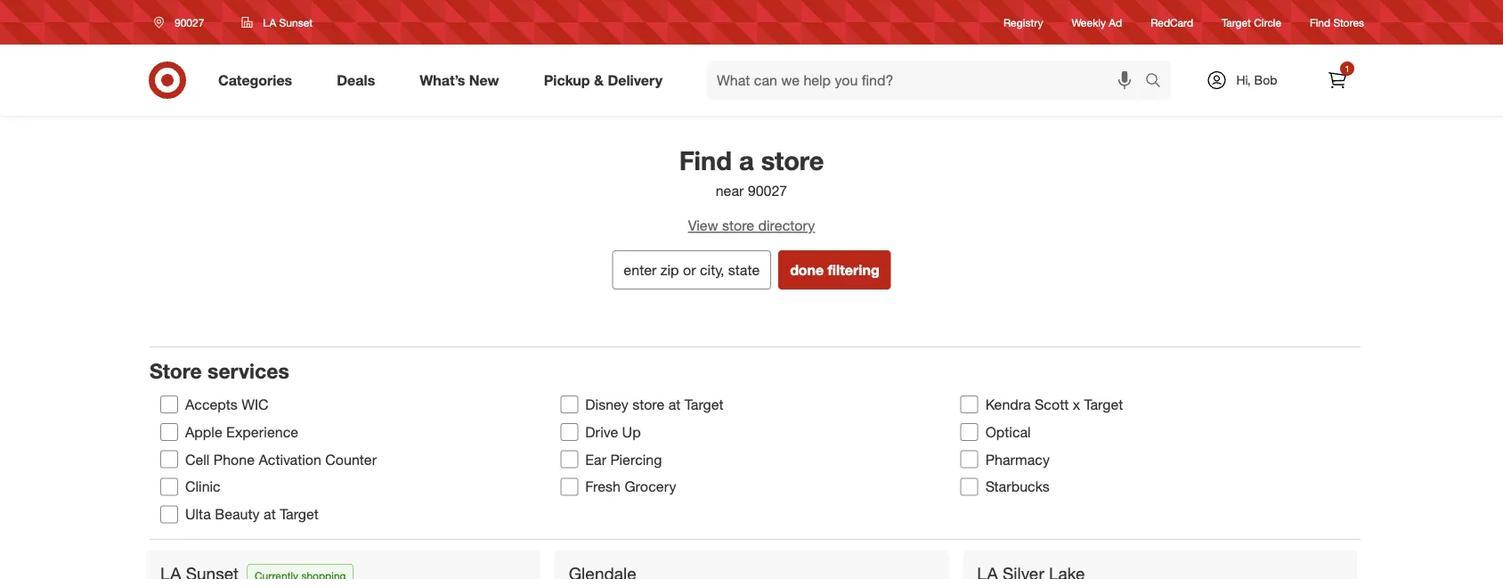 Task type: describe. For each thing, give the bounding box(es) containing it.
weekly ad
[[1072, 16, 1123, 29]]

search
[[1138, 73, 1180, 90]]

grocery
[[625, 478, 677, 495]]

piercing
[[611, 451, 662, 468]]

view store directory link
[[128, 216, 1375, 236]]

registry
[[1004, 16, 1044, 29]]

store
[[150, 358, 202, 383]]

zip
[[661, 261, 679, 278]]

fresh
[[586, 478, 621, 495]]

find stores
[[1310, 16, 1365, 29]]

stores
[[1334, 16, 1365, 29]]

redcard
[[1151, 16, 1194, 29]]

1
[[1345, 63, 1350, 74]]

store services group
[[160, 391, 1361, 528]]

&
[[594, 71, 604, 89]]

Optical checkbox
[[961, 423, 979, 441]]

directory
[[759, 217, 815, 234]]

hi,
[[1237, 72, 1251, 88]]

la
[[263, 16, 276, 29]]

pickup & delivery
[[544, 71, 663, 89]]

counter
[[325, 451, 377, 468]]

target for kendra scott x target
[[1085, 396, 1124, 413]]

pickup
[[544, 71, 590, 89]]

1 link
[[1318, 61, 1358, 100]]

ulta beauty at target
[[185, 506, 319, 523]]

categories link
[[203, 61, 315, 100]]

Ear Piercing checkbox
[[561, 451, 578, 468]]

activation
[[259, 451, 321, 468]]

weekly
[[1072, 16, 1106, 29]]

Fresh Grocery checkbox
[[561, 478, 578, 496]]

Cell Phone Activation Counter checkbox
[[160, 451, 178, 468]]

ulta
[[185, 506, 211, 523]]

optical
[[986, 423, 1031, 440]]

up
[[622, 423, 641, 440]]

pickup & delivery link
[[529, 61, 685, 100]]

find for stores
[[1310, 16, 1331, 29]]

at for store
[[669, 396, 681, 413]]

starbucks
[[986, 478, 1050, 495]]

services
[[208, 358, 289, 383]]

store inside find a store near 90027
[[761, 144, 824, 176]]

view store directory
[[688, 217, 815, 234]]

enter zip or city, state
[[624, 261, 760, 278]]

x
[[1073, 396, 1081, 413]]

filtering
[[828, 261, 880, 278]]

near
[[716, 182, 744, 199]]

accepts
[[185, 396, 238, 413]]

hi, bob
[[1237, 72, 1278, 88]]

circle
[[1254, 16, 1282, 29]]

state
[[729, 261, 760, 278]]

target for disney store at target
[[685, 396, 724, 413]]

done filtering
[[790, 261, 880, 278]]

Starbucks checkbox
[[961, 478, 979, 496]]

a
[[739, 144, 754, 176]]

Pharmacy checkbox
[[961, 451, 979, 468]]

target circle
[[1222, 16, 1282, 29]]

done
[[790, 261, 824, 278]]

store services
[[150, 358, 289, 383]]



Task type: locate. For each thing, give the bounding box(es) containing it.
0 horizontal spatial find
[[679, 144, 732, 176]]

Kendra Scott x Target checkbox
[[961, 396, 979, 413]]

experience
[[226, 423, 299, 440]]

cell phone activation counter
[[185, 451, 377, 468]]

1 vertical spatial store
[[722, 217, 755, 234]]

ad
[[1109, 16, 1123, 29]]

deals
[[337, 71, 375, 89]]

weekly ad link
[[1072, 15, 1123, 30]]

target for ulta beauty at target
[[280, 506, 319, 523]]

deals link
[[322, 61, 398, 100]]

Apple Experience checkbox
[[160, 423, 178, 441]]

Accepts WIC checkbox
[[160, 396, 178, 413]]

kendra
[[986, 396, 1031, 413]]

0 vertical spatial store
[[761, 144, 824, 176]]

target circle link
[[1222, 15, 1282, 30]]

what's
[[420, 71, 465, 89]]

find left stores
[[1310, 16, 1331, 29]]

find inside 'find stores' 'link'
[[1310, 16, 1331, 29]]

90027 left la
[[175, 16, 204, 29]]

find a store near 90027
[[679, 144, 824, 199]]

scott
[[1035, 396, 1069, 413]]

1 vertical spatial find
[[679, 144, 732, 176]]

apple experience
[[185, 423, 299, 440]]

la sunset button
[[230, 6, 324, 38]]

new
[[469, 71, 499, 89]]

1 horizontal spatial at
[[669, 396, 681, 413]]

at for beauty
[[264, 506, 276, 523]]

kendra scott x target
[[986, 396, 1124, 413]]

drive up
[[586, 423, 641, 440]]

Clinic checkbox
[[160, 478, 178, 496]]

90027
[[175, 16, 204, 29], [748, 182, 788, 199]]

what's new
[[420, 71, 499, 89]]

pharmacy
[[986, 451, 1050, 468]]

store right view
[[722, 217, 755, 234]]

beauty
[[215, 506, 260, 523]]

1 horizontal spatial 90027
[[748, 182, 788, 199]]

ear piercing
[[586, 451, 662, 468]]

90027 button
[[143, 6, 223, 38]]

at
[[669, 396, 681, 413], [264, 506, 276, 523]]

find
[[1310, 16, 1331, 29], [679, 144, 732, 176]]

redcard link
[[1151, 15, 1194, 30]]

0 vertical spatial at
[[669, 396, 681, 413]]

store up up
[[633, 396, 665, 413]]

2 horizontal spatial store
[[761, 144, 824, 176]]

wic
[[242, 396, 269, 413]]

store
[[761, 144, 824, 176], [722, 217, 755, 234], [633, 396, 665, 413]]

enter
[[624, 261, 657, 278]]

fresh grocery
[[586, 478, 677, 495]]

0 horizontal spatial 90027
[[175, 16, 204, 29]]

1 vertical spatial at
[[264, 506, 276, 523]]

find inside find a store near 90027
[[679, 144, 732, 176]]

1 horizontal spatial find
[[1310, 16, 1331, 29]]

target
[[1222, 16, 1251, 29], [685, 396, 724, 413], [1085, 396, 1124, 413], [280, 506, 319, 523]]

cell
[[185, 451, 210, 468]]

2 vertical spatial store
[[633, 396, 665, 413]]

disney store at target
[[586, 396, 724, 413]]

accepts wic
[[185, 396, 269, 413]]

Ulta Beauty at Target checkbox
[[160, 505, 178, 523]]

store for view store directory
[[722, 217, 755, 234]]

store inside group
[[633, 396, 665, 413]]

ear
[[586, 451, 607, 468]]

drive
[[586, 423, 618, 440]]

apple
[[185, 423, 222, 440]]

1 horizontal spatial store
[[722, 217, 755, 234]]

find up near
[[679, 144, 732, 176]]

what's new link
[[405, 61, 522, 100]]

0 vertical spatial find
[[1310, 16, 1331, 29]]

sunset
[[279, 16, 313, 29]]

city,
[[700, 261, 725, 278]]

disney
[[586, 396, 629, 413]]

phone
[[214, 451, 255, 468]]

registry link
[[1004, 15, 1044, 30]]

90027 inside find a store near 90027
[[748, 182, 788, 199]]

0 horizontal spatial store
[[633, 396, 665, 413]]

1 vertical spatial 90027
[[748, 182, 788, 199]]

categories
[[218, 71, 292, 89]]

la sunset
[[263, 16, 313, 29]]

store right a
[[761, 144, 824, 176]]

90027 inside dropdown button
[[175, 16, 204, 29]]

clinic
[[185, 478, 221, 495]]

0 vertical spatial 90027
[[175, 16, 204, 29]]

view
[[688, 217, 718, 234]]

Disney store at Target checkbox
[[561, 396, 578, 413]]

0 horizontal spatial at
[[264, 506, 276, 523]]

enter zip or city, state button
[[612, 250, 772, 289]]

delivery
[[608, 71, 663, 89]]

done filtering button
[[779, 250, 891, 289]]

bob
[[1255, 72, 1278, 88]]

or
[[683, 261, 696, 278]]

Drive Up checkbox
[[561, 423, 578, 441]]

store for disney store at target
[[633, 396, 665, 413]]

90027 down a
[[748, 182, 788, 199]]

at right disney
[[669, 396, 681, 413]]

find stores link
[[1310, 15, 1365, 30]]

at right beauty
[[264, 506, 276, 523]]

What can we help you find? suggestions appear below search field
[[706, 61, 1150, 100]]

search button
[[1138, 61, 1180, 103]]

find for a
[[679, 144, 732, 176]]



Task type: vqa. For each thing, say whether or not it's contained in the screenshot.
Drive Up option
yes



